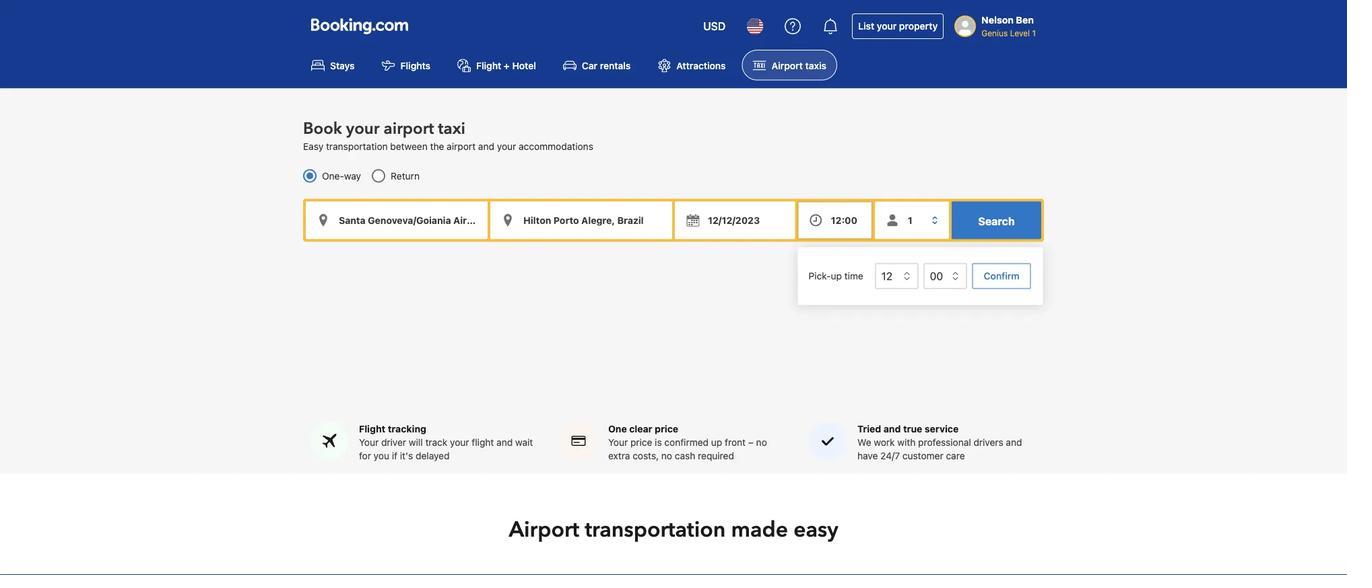 Task type: describe. For each thing, give the bounding box(es) containing it.
24/7
[[881, 450, 900, 462]]

and up work
[[884, 424, 901, 435]]

transportation inside book your airport taxi easy transportation between the airport and your accommodations
[[326, 141, 388, 152]]

for
[[359, 450, 371, 462]]

required
[[698, 450, 734, 462]]

you
[[374, 450, 389, 462]]

is
[[655, 437, 662, 448]]

with
[[897, 437, 916, 448]]

drivers
[[974, 437, 1003, 448]]

care
[[946, 450, 965, 462]]

0 vertical spatial no
[[756, 437, 767, 448]]

flights
[[401, 60, 430, 71]]

true
[[903, 424, 922, 435]]

1
[[1032, 28, 1036, 38]]

tried and true service we work with professional drivers and have 24/7 customer care
[[857, 424, 1022, 462]]

cash
[[675, 450, 695, 462]]

work
[[874, 437, 895, 448]]

rentals
[[600, 60, 631, 71]]

search
[[978, 215, 1015, 228]]

0 horizontal spatial airport
[[384, 118, 434, 140]]

confirmed
[[664, 437, 709, 448]]

accommodations
[[519, 141, 593, 152]]

clear
[[629, 424, 652, 435]]

usd
[[703, 20, 726, 33]]

0 vertical spatial up
[[831, 271, 842, 282]]

flight + hotel link
[[447, 50, 547, 80]]

airport for airport transportation made easy
[[509, 515, 579, 545]]

usd button
[[695, 10, 734, 42]]

tracking
[[388, 424, 426, 435]]

property
[[899, 21, 938, 32]]

book
[[303, 118, 342, 140]]

up inside "one clear price your price is confirmed up front – no extra costs, no cash required"
[[711, 437, 722, 448]]

airport for airport taxis
[[772, 60, 803, 71]]

12/12/2023 button
[[675, 202, 795, 239]]

Enter destination text field
[[490, 202, 672, 239]]

the
[[430, 141, 444, 152]]

return
[[391, 170, 420, 181]]

track
[[425, 437, 447, 448]]

service
[[925, 424, 959, 435]]

list your property link
[[852, 13, 944, 39]]

car
[[582, 60, 598, 71]]

Enter pick-up location text field
[[306, 202, 488, 239]]

search button
[[952, 202, 1041, 239]]

one-
[[322, 170, 344, 181]]

taxi
[[438, 118, 465, 140]]

list
[[858, 21, 874, 32]]

and right drivers
[[1006, 437, 1022, 448]]

tried
[[857, 424, 881, 435]]

have
[[857, 450, 878, 462]]

customer
[[903, 450, 943, 462]]

confirm button
[[973, 264, 1031, 289]]



Task type: locate. For each thing, give the bounding box(es) containing it.
and inside "flight tracking your driver will track your flight and wait for you if it's delayed"
[[497, 437, 513, 448]]

flights link
[[371, 50, 441, 80]]

one-way
[[322, 170, 361, 181]]

flight tracking your driver will track your flight and wait for you if it's delayed
[[359, 424, 533, 462]]

1 vertical spatial no
[[661, 450, 672, 462]]

flight inside "link"
[[476, 60, 501, 71]]

price up is
[[655, 424, 678, 435]]

car rentals link
[[552, 50, 641, 80]]

your right list
[[877, 21, 897, 32]]

1 horizontal spatial no
[[756, 437, 767, 448]]

it's
[[400, 450, 413, 462]]

flight + hotel
[[476, 60, 536, 71]]

flight left +
[[476, 60, 501, 71]]

1 horizontal spatial airport
[[447, 141, 476, 152]]

0 horizontal spatial price
[[630, 437, 652, 448]]

professional
[[918, 437, 971, 448]]

1 horizontal spatial airport
[[772, 60, 803, 71]]

your down one
[[608, 437, 628, 448]]

time
[[845, 271, 864, 282]]

0 vertical spatial transportation
[[326, 141, 388, 152]]

and left wait
[[497, 437, 513, 448]]

0 horizontal spatial transportation
[[326, 141, 388, 152]]

0 vertical spatial airport
[[772, 60, 803, 71]]

0 vertical spatial price
[[655, 424, 678, 435]]

easy
[[794, 515, 838, 545]]

0 horizontal spatial no
[[661, 450, 672, 462]]

up left time
[[831, 271, 842, 282]]

1 your from the left
[[359, 437, 379, 448]]

costs,
[[633, 450, 659, 462]]

1 horizontal spatial price
[[655, 424, 678, 435]]

way
[[344, 170, 361, 181]]

airport
[[772, 60, 803, 71], [509, 515, 579, 545]]

your inside "flight tracking your driver will track your flight and wait for you if it's delayed"
[[359, 437, 379, 448]]

your up for
[[359, 437, 379, 448]]

1 vertical spatial flight
[[359, 424, 385, 435]]

1 vertical spatial price
[[630, 437, 652, 448]]

attractions
[[676, 60, 726, 71]]

0 horizontal spatial up
[[711, 437, 722, 448]]

booking.com online hotel reservations image
[[311, 18, 408, 34]]

nelson
[[982, 14, 1014, 26]]

we
[[857, 437, 871, 448]]

flight
[[476, 60, 501, 71], [359, 424, 385, 435]]

12:00
[[831, 215, 857, 226]]

airport up between
[[384, 118, 434, 140]]

flight for flight + hotel
[[476, 60, 501, 71]]

and
[[478, 141, 494, 152], [884, 424, 901, 435], [497, 437, 513, 448], [1006, 437, 1022, 448]]

0 horizontal spatial your
[[359, 437, 379, 448]]

attractions link
[[647, 50, 737, 80]]

driver
[[381, 437, 406, 448]]

nelson ben genius level 1
[[982, 14, 1036, 38]]

1 horizontal spatial your
[[608, 437, 628, 448]]

book your airport taxi easy transportation between the airport and your accommodations
[[303, 118, 593, 152]]

price down clear
[[630, 437, 652, 448]]

extra
[[608, 450, 630, 462]]

up
[[831, 271, 842, 282], [711, 437, 722, 448]]

between
[[390, 141, 428, 152]]

your
[[877, 21, 897, 32], [346, 118, 380, 140], [497, 141, 516, 152], [450, 437, 469, 448]]

easy
[[303, 141, 323, 152]]

1 vertical spatial transportation
[[585, 515, 726, 545]]

+
[[504, 60, 510, 71]]

delayed
[[416, 450, 450, 462]]

1 horizontal spatial flight
[[476, 60, 501, 71]]

your inside "flight tracking your driver will track your flight and wait for you if it's delayed"
[[450, 437, 469, 448]]

0 horizontal spatial airport
[[509, 515, 579, 545]]

level
[[1010, 28, 1030, 38]]

and right the
[[478, 141, 494, 152]]

stays
[[330, 60, 355, 71]]

12/12/2023
[[708, 215, 760, 226]]

wait
[[515, 437, 533, 448]]

airport
[[384, 118, 434, 140], [447, 141, 476, 152]]

1 vertical spatial airport
[[509, 515, 579, 545]]

stays link
[[300, 50, 365, 80]]

no
[[756, 437, 767, 448], [661, 450, 672, 462]]

list your property
[[858, 21, 938, 32]]

0 vertical spatial airport
[[384, 118, 434, 140]]

ben
[[1016, 14, 1034, 26]]

your
[[359, 437, 379, 448], [608, 437, 628, 448]]

taxis
[[805, 60, 826, 71]]

one
[[608, 424, 627, 435]]

airport taxis link
[[742, 50, 837, 80]]

confirm
[[984, 271, 1020, 282]]

transportation
[[326, 141, 388, 152], [585, 515, 726, 545]]

flight up driver
[[359, 424, 385, 435]]

up up required
[[711, 437, 722, 448]]

your right track
[[450, 437, 469, 448]]

1 horizontal spatial transportation
[[585, 515, 726, 545]]

2 your from the left
[[608, 437, 628, 448]]

0 vertical spatial flight
[[476, 60, 501, 71]]

1 vertical spatial airport
[[447, 141, 476, 152]]

1 vertical spatial up
[[711, 437, 722, 448]]

your left the "accommodations"
[[497, 141, 516, 152]]

airport down taxi
[[447, 141, 476, 152]]

your inside "one clear price your price is confirmed up front – no extra costs, no cash required"
[[608, 437, 628, 448]]

12:00 button
[[798, 202, 872, 239]]

1 horizontal spatial up
[[831, 271, 842, 282]]

no down is
[[661, 450, 672, 462]]

pick-
[[809, 271, 831, 282]]

one clear price your price is confirmed up front – no extra costs, no cash required
[[608, 424, 767, 462]]

no right –
[[756, 437, 767, 448]]

airport transportation made easy
[[509, 515, 838, 545]]

hotel
[[512, 60, 536, 71]]

flight inside "flight tracking your driver will track your flight and wait for you if it's delayed"
[[359, 424, 385, 435]]

airport taxis
[[772, 60, 826, 71]]

–
[[748, 437, 754, 448]]

car rentals
[[582, 60, 631, 71]]

price
[[655, 424, 678, 435], [630, 437, 652, 448]]

flight
[[472, 437, 494, 448]]

front
[[725, 437, 746, 448]]

your right book
[[346, 118, 380, 140]]

and inside book your airport taxi easy transportation between the airport and your accommodations
[[478, 141, 494, 152]]

genius
[[982, 28, 1008, 38]]

made
[[731, 515, 788, 545]]

flight for flight tracking your driver will track your flight and wait for you if it's delayed
[[359, 424, 385, 435]]

will
[[409, 437, 423, 448]]

if
[[392, 450, 397, 462]]

0 horizontal spatial flight
[[359, 424, 385, 435]]

pick-up time
[[809, 271, 864, 282]]



Task type: vqa. For each thing, say whether or not it's contained in the screenshot.
Strip View Balcony Suites - No Resort Fee ! image
no



